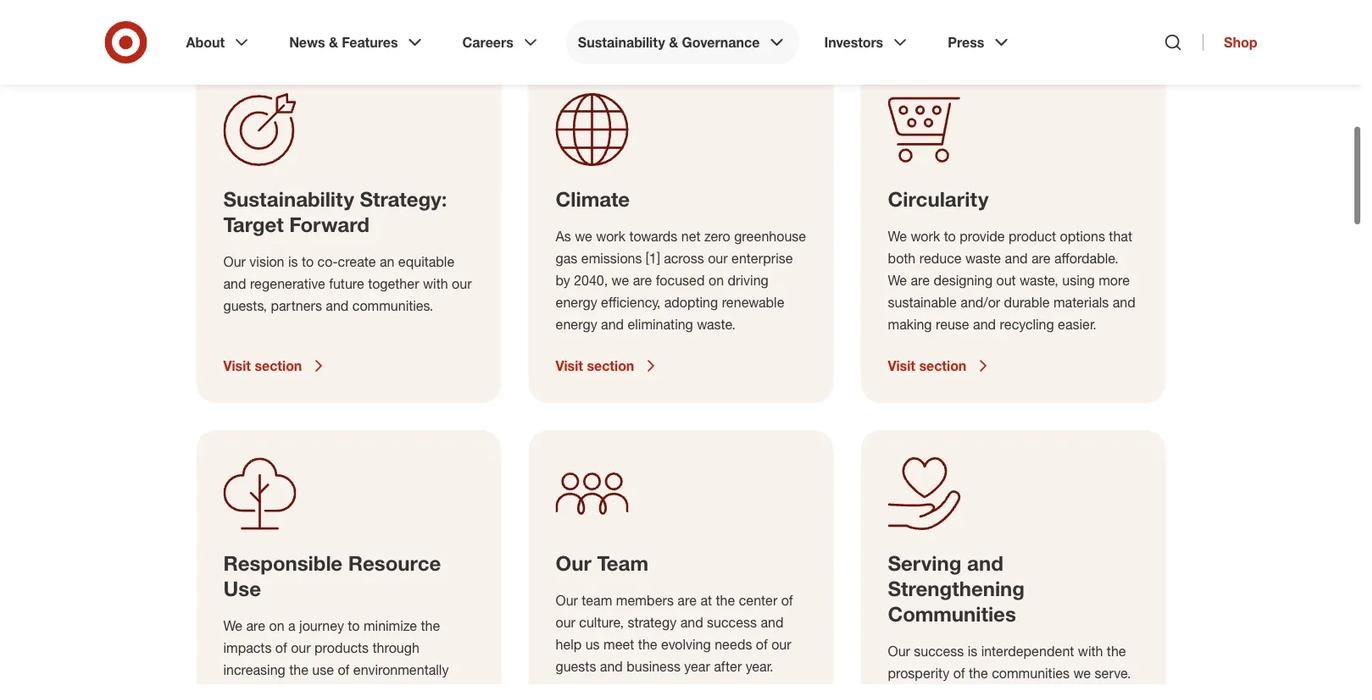 Task type: describe. For each thing, give the bounding box(es) containing it.
strengthening
[[888, 577, 1025, 602]]

are inside we are on a journey to minimize the impacts of our products through increasing the use of environmentally preferred materials, eliminating wa
[[246, 618, 265, 635]]

shop link
[[1203, 34, 1258, 51]]

our inside as we work towards net zero greenhouse gas emissions [1] across our enterprise by 2040, we are focused on driving energy efficiency, adopting renewable energy and eliminating waste.
[[708, 250, 728, 267]]

2040,
[[574, 272, 608, 289]]

is for communities
[[968, 644, 978, 660]]

materials
[[1054, 294, 1109, 311]]

journey
[[299, 618, 344, 635]]

and inside serving and strengthening communities
[[968, 552, 1004, 576]]

year.
[[746, 659, 774, 675]]

center
[[739, 593, 778, 609]]

recycling
[[1000, 316, 1055, 333]]

visit section link for climate
[[556, 356, 807, 376]]

together
[[368, 276, 419, 292]]

our for our success is interdependent with the prosperity of the communities we serve.
[[888, 644, 911, 660]]

guests,
[[223, 298, 267, 314]]

renewable
[[722, 294, 785, 311]]

through
[[373, 640, 420, 657]]

partners
[[271, 298, 322, 314]]

the up materials,
[[289, 662, 309, 679]]

sustainability for target
[[223, 187, 354, 212]]

of inside our success is interdependent with the prosperity of the communities we serve.
[[954, 666, 965, 682]]

products
[[315, 640, 369, 657]]

responsible resource use
[[223, 552, 441, 602]]

we are on a journey to minimize the impacts of our products through increasing the use of environmentally preferred materials, eliminating wa
[[223, 618, 451, 686]]

greenhouse
[[734, 228, 806, 245]]

visit for circularity
[[888, 358, 916, 374]]

work inside we work to provide product options that both reduce waste and are affordable. we are designing out waste, using more sustainable and/or durable materials and making reuse and recycling easier.
[[911, 228, 941, 245]]

resource
[[348, 552, 441, 576]]

2 energy from the top
[[556, 316, 598, 333]]

our team members are at the center of our culture, strategy and success and help us meet the evolving needs of our guests and business year after year.
[[556, 593, 793, 675]]

and inside as we work towards net zero greenhouse gas emissions [1] across our enterprise by 2040, we are focused on driving energy efficiency, adopting renewable energy and eliminating waste.
[[601, 316, 624, 333]]

out
[[997, 272, 1016, 289]]

news & features
[[289, 34, 398, 50]]

materials,
[[283, 684, 342, 686]]

that
[[1109, 228, 1133, 245]]

our for our team
[[556, 552, 592, 576]]

affordable.
[[1055, 250, 1119, 267]]

use
[[223, 577, 261, 602]]

sustainability for governance
[[578, 34, 665, 50]]

zero
[[705, 228, 731, 245]]

visit section for sustainability strategy: target forward
[[223, 358, 302, 374]]

our inside we are on a journey to minimize the impacts of our products through increasing the use of environmentally preferred materials, eliminating wa
[[291, 640, 311, 657]]

investors link
[[813, 20, 923, 64]]

press link
[[936, 20, 1024, 64]]

on inside we are on a journey to minimize the impacts of our products through increasing the use of environmentally preferred materials, eliminating wa
[[269, 618, 285, 635]]

sustainability & governance
[[578, 34, 760, 50]]

prosperity
[[888, 666, 950, 682]]

sustainability strategy: target forward
[[223, 187, 447, 237]]

product
[[1009, 228, 1057, 245]]

adopting
[[665, 294, 718, 311]]

options
[[1060, 228, 1106, 245]]

provide
[[960, 228, 1005, 245]]

efficiency,
[[601, 294, 661, 311]]

responsible
[[223, 552, 343, 576]]

circularity
[[888, 187, 989, 212]]

0 vertical spatial we
[[575, 228, 593, 245]]

careers
[[463, 34, 514, 50]]

waste
[[966, 250, 1002, 267]]

communities
[[888, 602, 1017, 627]]

designing
[[934, 272, 993, 289]]

our for our vision is to co-create an equitable and regenerative future together with our guests, partners and communities.
[[223, 254, 246, 270]]

the right minimize
[[421, 618, 440, 635]]

news
[[289, 34, 325, 50]]

our for our team members are at the center of our culture, strategy and success and help us meet the evolving needs of our guests and business year after year.
[[556, 593, 578, 609]]

emissions
[[581, 250, 642, 267]]

1 vertical spatial we
[[888, 272, 907, 289]]

focused
[[656, 272, 705, 289]]

both
[[888, 250, 916, 267]]

are up the waste,
[[1032, 250, 1051, 267]]

team
[[582, 593, 612, 609]]

success inside our success is interdependent with the prosperity of the communities we serve.
[[914, 644, 964, 660]]

net
[[682, 228, 701, 245]]

& for features
[[329, 34, 338, 50]]

making
[[888, 316, 932, 333]]

and down meet
[[600, 659, 623, 675]]

future
[[329, 276, 364, 292]]

news & features link
[[277, 20, 437, 64]]

us
[[586, 637, 600, 653]]

members
[[616, 593, 674, 609]]

& for governance
[[669, 34, 679, 50]]

towards
[[630, 228, 678, 245]]

is for forward
[[288, 254, 298, 270]]

across
[[664, 250, 704, 267]]

business
[[627, 659, 681, 675]]

help
[[556, 637, 582, 653]]

are inside our team members are at the center of our culture, strategy and success and help us meet the evolving needs of our guests and business year after year.
[[678, 593, 697, 609]]

about
[[186, 34, 225, 50]]

as
[[556, 228, 571, 245]]

press
[[948, 34, 985, 50]]

communities.
[[353, 298, 434, 314]]

visit for sustainability strategy: target forward
[[223, 358, 251, 374]]

features
[[342, 34, 398, 50]]

of right impacts
[[275, 640, 287, 657]]

1 horizontal spatial we
[[612, 272, 629, 289]]

durable
[[1004, 294, 1050, 311]]

reduce
[[920, 250, 962, 267]]

we for responsible resource use
[[223, 618, 243, 635]]

we inside our success is interdependent with the prosperity of the communities we serve.
[[1074, 666, 1091, 682]]

communities
[[992, 666, 1070, 682]]

driving
[[728, 272, 769, 289]]

evolving
[[661, 637, 711, 653]]

regenerative
[[250, 276, 325, 292]]

meet
[[604, 637, 635, 653]]

easier.
[[1058, 316, 1097, 333]]

gas
[[556, 250, 578, 267]]

our up help
[[556, 615, 576, 631]]



Task type: locate. For each thing, give the bounding box(es) containing it.
0 vertical spatial is
[[288, 254, 298, 270]]

use
[[312, 662, 334, 679]]

the left communities
[[969, 666, 989, 682]]

to inside we are on a journey to minimize the impacts of our products through increasing the use of environmentally preferred materials, eliminating wa
[[348, 618, 360, 635]]

serving and strengthening communities
[[888, 552, 1025, 627]]

2 vertical spatial to
[[348, 618, 360, 635]]

our down zero
[[708, 250, 728, 267]]

0 horizontal spatial on
[[269, 618, 285, 635]]

2 visit section link from the left
[[556, 356, 807, 376]]

1 horizontal spatial visit section link
[[556, 356, 807, 376]]

2 visit section from the left
[[556, 358, 634, 374]]

interdependent
[[982, 644, 1075, 660]]

we for circularity
[[888, 228, 907, 245]]

2 horizontal spatial visit
[[888, 358, 916, 374]]

2 horizontal spatial to
[[944, 228, 956, 245]]

and down the efficiency,
[[601, 316, 624, 333]]

1 horizontal spatial with
[[1078, 644, 1104, 660]]

by
[[556, 272, 570, 289]]

is down the communities
[[968, 644, 978, 660]]

strategy:
[[360, 187, 447, 212]]

work inside as we work towards net zero greenhouse gas emissions [1] across our enterprise by 2040, we are focused on driving energy efficiency, adopting renewable energy and eliminating waste.
[[596, 228, 626, 245]]

3 visit section from the left
[[888, 358, 967, 374]]

with inside the our vision is to co-create an equitable and regenerative future together with our guests, partners and communities.
[[423, 276, 448, 292]]

environmentally
[[353, 662, 449, 679]]

and down more
[[1113, 294, 1136, 311]]

1 horizontal spatial sustainability
[[578, 34, 665, 50]]

to up reduce
[[944, 228, 956, 245]]

we
[[575, 228, 593, 245], [612, 272, 629, 289], [1074, 666, 1091, 682]]

energy
[[556, 294, 598, 311], [556, 316, 598, 333]]

0 horizontal spatial is
[[288, 254, 298, 270]]

a
[[288, 618, 296, 635]]

careers link
[[451, 20, 553, 64]]

1 horizontal spatial eliminating
[[628, 316, 693, 333]]

0 vertical spatial to
[[944, 228, 956, 245]]

shop
[[1225, 34, 1258, 50]]

are left at
[[678, 593, 697, 609]]

our up year.
[[772, 637, 792, 653]]

0 horizontal spatial success
[[707, 615, 757, 631]]

0 vertical spatial sustainability
[[578, 34, 665, 50]]

section down partners
[[255, 358, 302, 374]]

0 vertical spatial energy
[[556, 294, 598, 311]]

our inside the our vision is to co-create an equitable and regenerative future together with our guests, partners and communities.
[[452, 276, 472, 292]]

reuse
[[936, 316, 970, 333]]

1 horizontal spatial to
[[348, 618, 360, 635]]

& right "news"
[[329, 34, 338, 50]]

1 visit section link from the left
[[223, 356, 474, 376]]

section for sustainability strategy: target forward
[[255, 358, 302, 374]]

with up serve.
[[1078, 644, 1104, 660]]

visit section for circularity
[[888, 358, 967, 374]]

1 vertical spatial energy
[[556, 316, 598, 333]]

with down equitable
[[423, 276, 448, 292]]

waste.
[[697, 316, 736, 333]]

about link
[[174, 20, 264, 64]]

2 horizontal spatial visit section
[[888, 358, 967, 374]]

success inside our team members are at the center of our culture, strategy and success and help us meet the evolving needs of our guests and business year after year.
[[707, 615, 757, 631]]

0 horizontal spatial eliminating
[[346, 684, 411, 686]]

our
[[223, 254, 246, 270], [556, 552, 592, 576], [556, 593, 578, 609], [888, 644, 911, 660]]

climate
[[556, 187, 630, 212]]

governance
[[682, 34, 760, 50]]

our
[[708, 250, 728, 267], [452, 276, 472, 292], [556, 615, 576, 631], [772, 637, 792, 653], [291, 640, 311, 657]]

0 vertical spatial eliminating
[[628, 316, 693, 333]]

1 vertical spatial with
[[1078, 644, 1104, 660]]

our inside the our vision is to co-create an equitable and regenerative future together with our guests, partners and communities.
[[223, 254, 246, 270]]

1 visit from the left
[[223, 358, 251, 374]]

our left team
[[556, 593, 578, 609]]

guests
[[556, 659, 596, 675]]

serving
[[888, 552, 962, 576]]

we down emissions
[[612, 272, 629, 289]]

vision
[[250, 254, 285, 270]]

1 visit section from the left
[[223, 358, 302, 374]]

1 vertical spatial sustainability
[[223, 187, 354, 212]]

our left the vision at the top left of the page
[[223, 254, 246, 270]]

3 visit section link from the left
[[888, 356, 1139, 376]]

0 horizontal spatial sustainability
[[223, 187, 354, 212]]

we
[[888, 228, 907, 245], [888, 272, 907, 289], [223, 618, 243, 635]]

1 vertical spatial we
[[612, 272, 629, 289]]

1 horizontal spatial visit section
[[556, 358, 634, 374]]

section down the efficiency,
[[587, 358, 634, 374]]

increasing
[[223, 662, 286, 679]]

the
[[716, 593, 735, 609], [421, 618, 440, 635], [638, 637, 658, 653], [1107, 644, 1127, 660], [289, 662, 309, 679], [969, 666, 989, 682]]

1 section from the left
[[255, 358, 302, 374]]

2 horizontal spatial section
[[920, 358, 967, 374]]

work up emissions
[[596, 228, 626, 245]]

& left governance
[[669, 34, 679, 50]]

on inside as we work towards net zero greenhouse gas emissions [1] across our enterprise by 2040, we are focused on driving energy efficiency, adopting renewable energy and eliminating waste.
[[709, 272, 724, 289]]

1 horizontal spatial is
[[968, 644, 978, 660]]

visit section link down recycling
[[888, 356, 1139, 376]]

visit section down making
[[888, 358, 967, 374]]

equitable
[[398, 254, 455, 270]]

on left driving
[[709, 272, 724, 289]]

we up both
[[888, 228, 907, 245]]

and up strengthening
[[968, 552, 1004, 576]]

and up guests,
[[223, 276, 246, 292]]

our up prosperity
[[888, 644, 911, 660]]

strategy
[[628, 615, 677, 631]]

2 horizontal spatial we
[[1074, 666, 1091, 682]]

2 horizontal spatial visit section link
[[888, 356, 1139, 376]]

of right prosperity
[[954, 666, 965, 682]]

our success is interdependent with the prosperity of the communities we serve.
[[888, 644, 1131, 682]]

0 horizontal spatial work
[[596, 228, 626, 245]]

0 horizontal spatial with
[[423, 276, 448, 292]]

visit for climate
[[556, 358, 583, 374]]

we right as
[[575, 228, 593, 245]]

eliminating down environmentally
[[346, 684, 411, 686]]

[1]
[[646, 250, 660, 267]]

to inside we work to provide product options that both reduce waste and are affordable. we are designing out waste, using more sustainable and/or durable materials and making reuse and recycling easier.
[[944, 228, 956, 245]]

1 vertical spatial on
[[269, 618, 285, 635]]

and down future
[[326, 298, 349, 314]]

of
[[782, 593, 793, 609], [756, 637, 768, 653], [275, 640, 287, 657], [338, 662, 350, 679], [954, 666, 965, 682]]

team
[[597, 552, 649, 576]]

visit section link for sustainability strategy: target forward
[[223, 356, 474, 376]]

at
[[701, 593, 712, 609]]

sustainability & governance link
[[566, 20, 799, 64]]

and up evolving
[[681, 615, 703, 631]]

to inside the our vision is to co-create an equitable and regenerative future together with our guests, partners and communities.
[[302, 254, 314, 270]]

we inside we are on a journey to minimize the impacts of our products through increasing the use of environmentally preferred materials, eliminating wa
[[223, 618, 243, 635]]

1 & from the left
[[329, 34, 338, 50]]

2 & from the left
[[669, 34, 679, 50]]

section down reuse
[[920, 358, 967, 374]]

enterprise
[[732, 250, 793, 267]]

serve.
[[1095, 666, 1131, 682]]

visit section link down waste.
[[556, 356, 807, 376]]

is inside our success is interdependent with the prosperity of the communities we serve.
[[968, 644, 978, 660]]

1 horizontal spatial section
[[587, 358, 634, 374]]

our vision is to co-create an equitable and regenerative future together with our guests, partners and communities.
[[223, 254, 472, 314]]

visit section for climate
[[556, 358, 634, 374]]

2 vertical spatial we
[[223, 618, 243, 635]]

we work to provide product options that both reduce waste and are affordable. we are designing out waste, using more sustainable and/or durable materials and making reuse and recycling easier.
[[888, 228, 1136, 333]]

visit section link down communities.
[[223, 356, 474, 376]]

forward
[[289, 212, 370, 237]]

sustainable
[[888, 294, 957, 311]]

and down center
[[761, 615, 784, 631]]

section for climate
[[587, 358, 634, 374]]

after
[[714, 659, 742, 675]]

0 vertical spatial we
[[888, 228, 907, 245]]

needs
[[715, 637, 752, 653]]

1 horizontal spatial success
[[914, 644, 964, 660]]

of up year.
[[756, 637, 768, 653]]

of right center
[[782, 593, 793, 609]]

waste,
[[1020, 272, 1059, 289]]

investors
[[825, 34, 884, 50]]

1 energy from the top
[[556, 294, 598, 311]]

culture,
[[579, 615, 624, 631]]

the down strategy
[[638, 637, 658, 653]]

0 horizontal spatial we
[[575, 228, 593, 245]]

is
[[288, 254, 298, 270], [968, 644, 978, 660]]

2 vertical spatial we
[[1074, 666, 1091, 682]]

our inside our success is interdependent with the prosperity of the communities we serve.
[[888, 644, 911, 660]]

the right at
[[716, 593, 735, 609]]

minimize
[[364, 618, 417, 635]]

1 work from the left
[[596, 228, 626, 245]]

0 horizontal spatial to
[[302, 254, 314, 270]]

1 horizontal spatial work
[[911, 228, 941, 245]]

target
[[223, 212, 284, 237]]

0 horizontal spatial &
[[329, 34, 338, 50]]

to left "co-"
[[302, 254, 314, 270]]

are inside as we work towards net zero greenhouse gas emissions [1] across our enterprise by 2040, we are focused on driving energy efficiency, adopting renewable energy and eliminating waste.
[[633, 272, 652, 289]]

2 work from the left
[[911, 228, 941, 245]]

0 horizontal spatial visit section
[[223, 358, 302, 374]]

0 vertical spatial on
[[709, 272, 724, 289]]

sustainability inside sustainability strategy: target forward
[[223, 187, 354, 212]]

1 horizontal spatial visit
[[556, 358, 583, 374]]

3 section from the left
[[920, 358, 967, 374]]

with inside our success is interdependent with the prosperity of the communities we serve.
[[1078, 644, 1104, 660]]

are down [1]
[[633, 272, 652, 289]]

our inside our team members are at the center of our culture, strategy and success and help us meet the evolving needs of our guests and business year after year.
[[556, 593, 578, 609]]

0 horizontal spatial section
[[255, 358, 302, 374]]

visit section down guests,
[[223, 358, 302, 374]]

more
[[1099, 272, 1130, 289]]

section for circularity
[[920, 358, 967, 374]]

co-
[[318, 254, 338, 270]]

on left a
[[269, 618, 285, 635]]

work up reduce
[[911, 228, 941, 245]]

0 vertical spatial with
[[423, 276, 448, 292]]

eliminating
[[628, 316, 693, 333], [346, 684, 411, 686]]

eliminating down the efficiency,
[[628, 316, 693, 333]]

are
[[1032, 250, 1051, 267], [633, 272, 652, 289], [911, 272, 930, 289], [678, 593, 697, 609], [246, 618, 265, 635]]

are up impacts
[[246, 618, 265, 635]]

our down equitable
[[452, 276, 472, 292]]

success up prosperity
[[914, 644, 964, 660]]

&
[[329, 34, 338, 50], [669, 34, 679, 50]]

1 vertical spatial eliminating
[[346, 684, 411, 686]]

eliminating inside as we work towards net zero greenhouse gas emissions [1] across our enterprise by 2040, we are focused on driving energy efficiency, adopting renewable energy and eliminating waste.
[[628, 316, 693, 333]]

our up team
[[556, 552, 592, 576]]

and
[[1005, 250, 1028, 267], [223, 276, 246, 292], [1113, 294, 1136, 311], [326, 298, 349, 314], [601, 316, 624, 333], [974, 316, 996, 333], [968, 552, 1004, 576], [681, 615, 703, 631], [761, 615, 784, 631], [600, 659, 623, 675]]

we left serve.
[[1074, 666, 1091, 682]]

visit section
[[223, 358, 302, 374], [556, 358, 634, 374], [888, 358, 967, 374]]

preferred
[[223, 684, 280, 686]]

1 horizontal spatial on
[[709, 272, 724, 289]]

visit
[[223, 358, 251, 374], [556, 358, 583, 374], [888, 358, 916, 374]]

to up products on the left bottom
[[348, 618, 360, 635]]

as we work towards net zero greenhouse gas emissions [1] across our enterprise by 2040, we are focused on driving energy efficiency, adopting renewable energy and eliminating waste.
[[556, 228, 806, 333]]

0 horizontal spatial visit
[[223, 358, 251, 374]]

create
[[338, 254, 376, 270]]

1 vertical spatial success
[[914, 644, 964, 660]]

on
[[709, 272, 724, 289], [269, 618, 285, 635]]

0 horizontal spatial visit section link
[[223, 356, 474, 376]]

1 vertical spatial to
[[302, 254, 314, 270]]

eliminating inside we are on a journey to minimize the impacts of our products through increasing the use of environmentally preferred materials, eliminating wa
[[346, 684, 411, 686]]

1 horizontal spatial &
[[669, 34, 679, 50]]

we down both
[[888, 272, 907, 289]]

are up sustainable at the right top
[[911, 272, 930, 289]]

success
[[707, 615, 757, 631], [914, 644, 964, 660]]

the up serve.
[[1107, 644, 1127, 660]]

visit section down the efficiency,
[[556, 358, 634, 374]]

visit section link
[[223, 356, 474, 376], [556, 356, 807, 376], [888, 356, 1139, 376]]

and down and/or
[[974, 316, 996, 333]]

2 visit from the left
[[556, 358, 583, 374]]

success up the needs on the bottom of the page
[[707, 615, 757, 631]]

0 vertical spatial success
[[707, 615, 757, 631]]

our down a
[[291, 640, 311, 657]]

visit section link for circularity
[[888, 356, 1139, 376]]

we up impacts
[[223, 618, 243, 635]]

3 visit from the left
[[888, 358, 916, 374]]

1 vertical spatial is
[[968, 644, 978, 660]]

is inside the our vision is to co-create an equitable and regenerative future together with our guests, partners and communities.
[[288, 254, 298, 270]]

of right use
[[338, 662, 350, 679]]

2 section from the left
[[587, 358, 634, 374]]

is up regenerative
[[288, 254, 298, 270]]

and up out
[[1005, 250, 1028, 267]]



Task type: vqa. For each thing, say whether or not it's contained in the screenshot.
the bottommost we
yes



